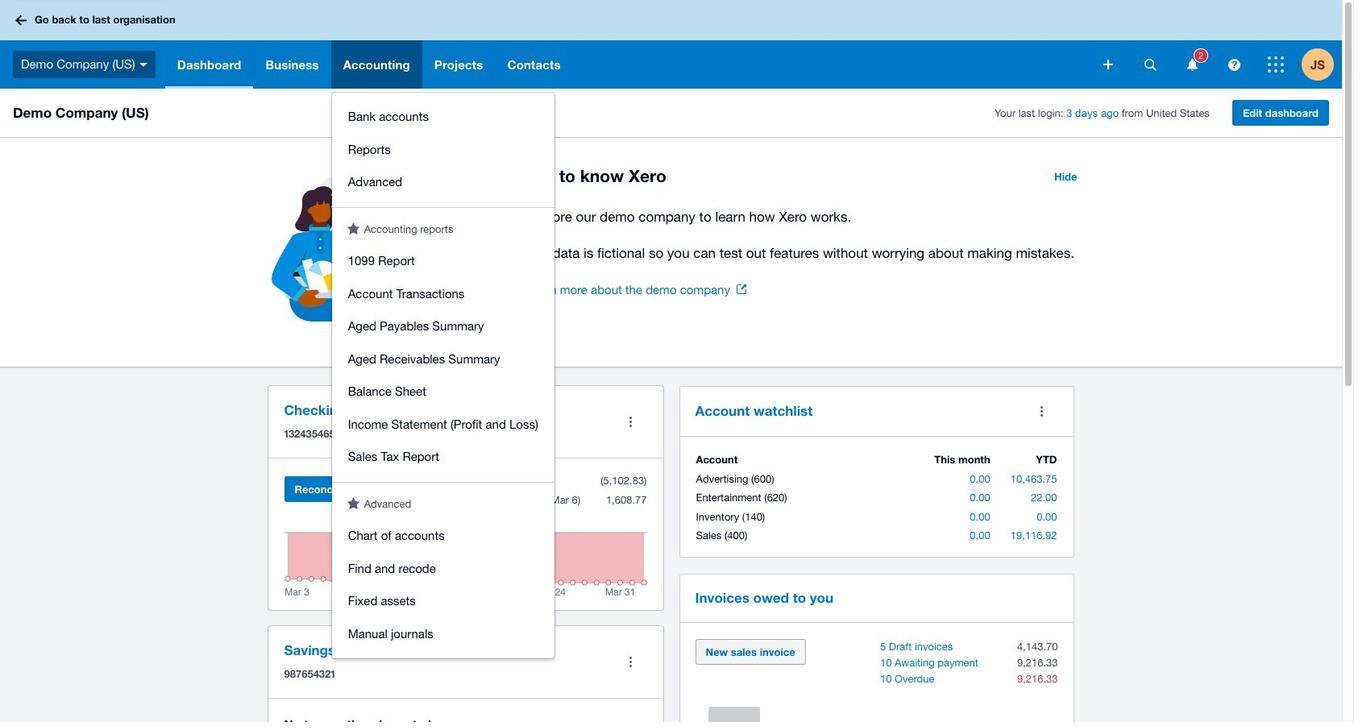 Task type: locate. For each thing, give the bounding box(es) containing it.
0 vertical spatial svg image
[[15, 15, 27, 25]]

group
[[332, 93, 554, 207]]

0 vertical spatial favourites image
[[347, 222, 359, 234]]

svg image
[[15, 15, 27, 25], [1103, 60, 1113, 69]]

2 favourites image from the top
[[347, 497, 359, 509]]

banner
[[0, 0, 1342, 658]]

svg image
[[1268, 56, 1284, 73], [1144, 58, 1156, 71], [1187, 58, 1197, 71], [1228, 58, 1240, 71], [139, 63, 147, 67]]

1 horizontal spatial svg image
[[1103, 60, 1113, 69]]

favourites image
[[347, 222, 359, 234], [347, 497, 359, 509]]

list box
[[332, 93, 554, 658]]

1 vertical spatial svg image
[[1103, 60, 1113, 69]]

reports group
[[332, 237, 554, 482]]

1 vertical spatial favourites image
[[347, 497, 359, 509]]

advanced group
[[332, 512, 554, 658]]



Task type: vqa. For each thing, say whether or not it's contained in the screenshot.
bottommost favourites "icon"
yes



Task type: describe. For each thing, give the bounding box(es) containing it.
0 horizontal spatial svg image
[[15, 15, 27, 25]]

accounts watchlist options image
[[1026, 395, 1058, 427]]

intro banner body element
[[526, 206, 1087, 264]]

1 favourites image from the top
[[347, 222, 359, 234]]



